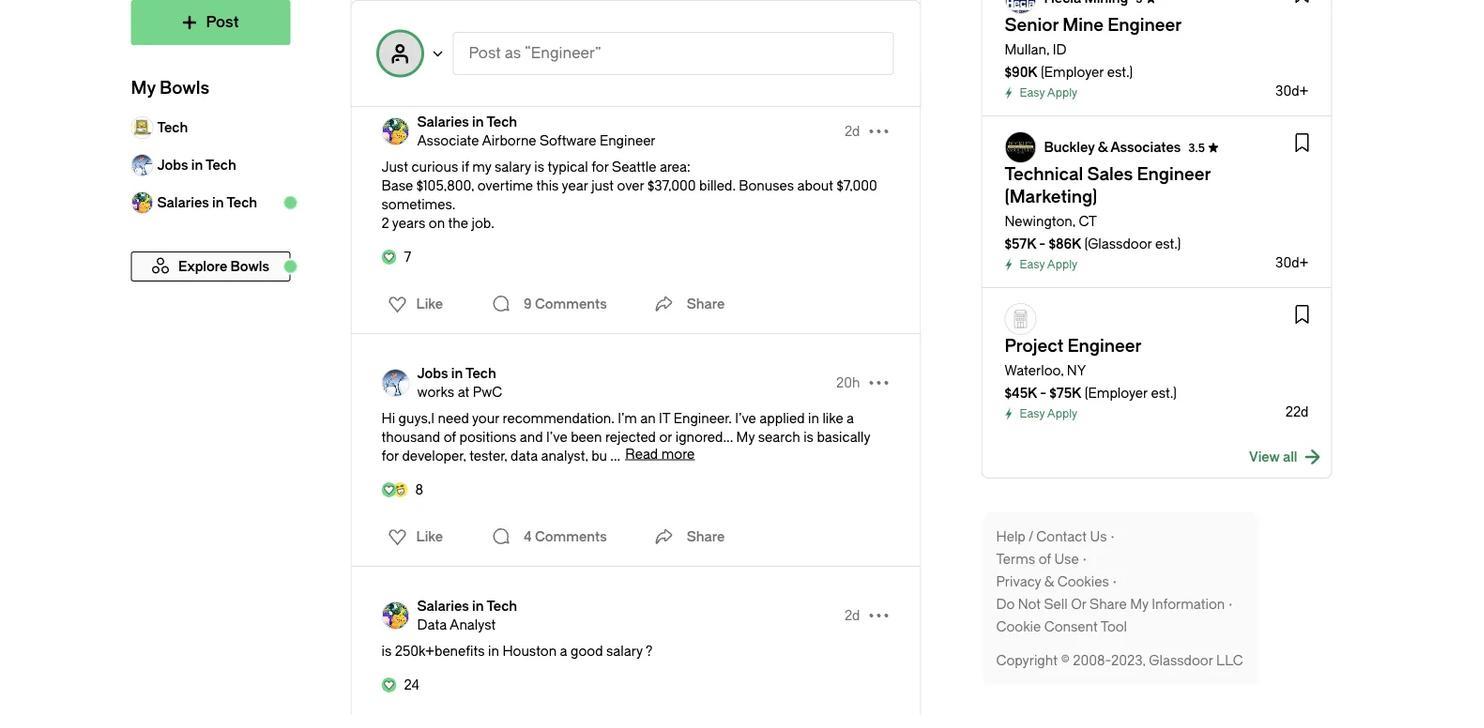 Task type: describe. For each thing, give the bounding box(es) containing it.
terms
[[997, 552, 1036, 567]]

recommendation.
[[503, 411, 615, 426]]

works
[[417, 384, 455, 400]]

senior mine engineer mullan, id $90k (employer est.)
[[1005, 15, 1182, 80]]

250k+benefits
[[395, 644, 485, 659]]

buckley
[[1044, 139, 1095, 155]]

tech for salaries in tech data analyst
[[487, 599, 517, 614]]

comments for read more
[[535, 529, 607, 545]]

engineer.
[[674, 411, 732, 426]]

technical
[[1005, 165, 1084, 184]]

more
[[662, 446, 695, 462]]

est.) inside technical sales engineer (marketing) newington, ct $57k - $86k (glassdoor est.)
[[1156, 236, 1181, 252]]

project engineer waterloo, ny $45k - $75k (employer est.)
[[1005, 337, 1177, 401]]

curious
[[412, 159, 458, 175]]

not
[[1018, 597, 1041, 612]]

glassdoor
[[1149, 653, 1214, 668]]

3.5
[[1189, 141, 1205, 154]]

job.
[[472, 215, 495, 231]]

analyst,
[[541, 448, 588, 464]]

engineer inside salaries in tech associate airborne software engineer
[[600, 133, 656, 148]]

2008-
[[1073, 653, 1112, 668]]

4
[[524, 529, 532, 545]]

engineer inside project engineer waterloo, ny $45k - $75k (employer est.)
[[1068, 337, 1142, 356]]

salaries for salaries in tech
[[157, 195, 209, 210]]

or
[[659, 430, 672, 445]]

is inside hi guys,i need your recommendation. i'm an it engineer. i've applied in like a thousand of positions and i've been rejected or ignored... my search is basically for developer, tester, data analyst, bu ...
[[804, 430, 814, 445]]

22d
[[1286, 404, 1309, 420]]

view all
[[1250, 449, 1298, 465]]

ny
[[1067, 363, 1087, 378]]

tool
[[1101, 619, 1128, 635]]

1 vertical spatial i've
[[546, 430, 568, 445]]

just
[[592, 178, 614, 193]]

image for post author image for associate
[[382, 117, 410, 146]]

jobs in tech works at pwc
[[417, 366, 502, 400]]

2 like from the top
[[416, 296, 443, 312]]

mullan,
[[1005, 42, 1050, 57]]

apply for (marketing)
[[1048, 258, 1078, 271]]

comments inside 'button'
[[535, 296, 607, 312]]

or
[[1071, 597, 1087, 612]]

in for jobs in tech works at pwc
[[451, 366, 463, 381]]

over
[[617, 178, 645, 193]]

about
[[798, 178, 834, 193]]

is inside just curious if my salary is typical for seattle area: base $105,800, overtime this year just over $37,000 billed. bonuses about $7,000 sometimes. 2 years on the job.
[[534, 159, 545, 175]]

jobs for jobs in tech
[[157, 157, 188, 173]]

tech for salaries in tech
[[227, 195, 257, 210]]

like
[[823, 411, 844, 426]]

jobs in tech
[[157, 157, 236, 173]]

newington,
[[1005, 214, 1076, 229]]

year
[[562, 178, 588, 193]]

the
[[448, 215, 469, 231]]

data
[[417, 617, 447, 633]]

billed.
[[700, 178, 736, 193]]

airborne
[[482, 133, 537, 148]]

?
[[646, 644, 653, 659]]

mine
[[1063, 15, 1104, 35]]

& inside help / contact us terms of use privacy & cookies do not sell or share my information cookie consent tool
[[1045, 574, 1055, 590]]

buckley & associates 3.5 ★
[[1044, 139, 1220, 155]]

associate airborne software engineer button
[[417, 131, 656, 150]]

2d for is 250k+benefits in houston a good salary ?
[[845, 608, 860, 623]]

easy for (marketing)
[[1020, 258, 1045, 271]]

2d for just curious if my salary is typical for seattle area: base $105,800, overtime this year just over $37,000 billed. bonuses about $7,000 sometimes. 2 years on the job.
[[845, 123, 860, 139]]

post
[[469, 45, 501, 62]]

1 vertical spatial salary
[[606, 644, 643, 659]]

- inside technical sales engineer (marketing) newington, ct $57k - $86k (glassdoor est.)
[[1040, 236, 1046, 252]]

in inside hi guys,i need your recommendation. i'm an it engineer. i've applied in like a thousand of positions and i've been rejected or ignored... my search is basically for developer, tester, data analyst, bu ...
[[808, 411, 820, 426]]

project engineer link
[[1005, 337, 1142, 356]]

$75k
[[1050, 385, 1082, 401]]

senior
[[1005, 15, 1059, 35]]

salaries in tech link for salaries in tech associate airborne software engineer
[[417, 113, 656, 131]]

buckley & associates logo image
[[1006, 132, 1036, 162]]

data analyst button
[[417, 616, 517, 635]]

a inside hi guys,i need your recommendation. i'm an it engineer. i've applied in like a thousand of positions and i've been rejected or ignored... my search is basically for developer, tester, data analyst, bu ...
[[847, 411, 854, 426]]

just curious if my salary is typical for seattle area: base $105,800, overtime this year just over $37,000 billed. bonuses about $7,000 sometimes. 2 years on the job.
[[382, 159, 878, 231]]

seattle
[[612, 159, 657, 175]]

view
[[1250, 449, 1280, 465]]

analyst
[[450, 617, 496, 633]]

1 horizontal spatial i've
[[735, 411, 757, 426]]

bowls
[[160, 78, 209, 98]]

is 250k+benefits in houston a good salary ?
[[382, 644, 653, 659]]

contact
[[1037, 529, 1087, 545]]

cookies
[[1058, 574, 1109, 590]]

tester,
[[470, 448, 508, 464]]

been
[[571, 430, 602, 445]]

jobs for jobs in tech works at pwc
[[417, 366, 448, 381]]

2 vertical spatial is
[[382, 644, 392, 659]]

of inside hi guys,i need your recommendation. i'm an it engineer. i've applied in like a thousand of positions and i've been rejected or ignored... my search is basically for developer, tester, data analyst, bu ...
[[444, 430, 456, 445]]

area:
[[660, 159, 691, 175]]

20h link
[[837, 374, 860, 392]]

share inside help / contact us terms of use privacy & cookies do not sell or share my information cookie consent tool
[[1090, 597, 1127, 612]]

3 comments
[[524, 45, 607, 60]]

image for post author image for works
[[382, 369, 410, 397]]

associates
[[1111, 139, 1181, 155]]

share button
[[649, 518, 725, 556]]

est.) inside project engineer waterloo, ny $45k - $75k (employer est.)
[[1151, 385, 1177, 401]]

us
[[1091, 529, 1107, 545]]

post as "engineer" button
[[453, 32, 894, 75]]

help / contact us terms of use privacy & cookies do not sell or share my information cookie consent tool
[[997, 529, 1225, 635]]

of inside help / contact us terms of use privacy & cookies do not sell or share my information cookie consent tool
[[1039, 552, 1051, 567]]

hi guys,i need your recommendation. i'm an it engineer. i've applied in like a thousand of positions and i've been rejected or ignored... my search is basically for developer, tester, data analyst, bu ...
[[382, 411, 871, 464]]

30d+ for senior mine engineer
[[1276, 83, 1309, 99]]

share button
[[649, 285, 725, 323]]

pwc
[[473, 384, 502, 400]]

salary inside just curious if my salary is typical for seattle area: base $105,800, overtime this year just over $37,000 billed. bonuses about $7,000 sometimes. 2 years on the job.
[[495, 159, 531, 175]]

salaries in tech associate airborne software engineer
[[417, 114, 656, 148]]

bu
[[592, 448, 607, 464]]

terms of use link
[[997, 550, 1091, 569]]

salaries in tech link for salaries in tech data analyst
[[417, 597, 517, 616]]

- inside project engineer waterloo, ny $45k - $75k (employer est.)
[[1040, 385, 1047, 401]]

3 comments button
[[486, 34, 612, 71]]

use
[[1055, 552, 1079, 567]]

tech for jobs in tech
[[206, 157, 236, 173]]

20h
[[837, 375, 860, 391]]

software
[[540, 133, 597, 148]]

copyright
[[997, 653, 1058, 668]]

my inside help / contact us terms of use privacy & cookies do not sell or share my information cookie consent tool
[[1131, 597, 1149, 612]]

★
[[1208, 141, 1220, 154]]

in for salaries in tech data analyst
[[472, 599, 484, 614]]

like for post
[[416, 45, 443, 60]]

my inside hi guys,i need your recommendation. i'm an it engineer. i've applied in like a thousand of positions and i've been rejected or ignored... my search is basically for developer, tester, data analyst, bu ...
[[737, 430, 755, 445]]

do
[[997, 597, 1015, 612]]

2d link for is 250k+benefits in houston a good salary ?
[[845, 606, 860, 625]]

est.) inside senior mine engineer mullan, id $90k (employer est.)
[[1108, 64, 1133, 80]]



Task type: locate. For each thing, give the bounding box(es) containing it.
1 vertical spatial 30d+
[[1276, 255, 1309, 270]]

in down analyst
[[488, 644, 499, 659]]

1 horizontal spatial is
[[534, 159, 545, 175]]

1 vertical spatial jobs in tech link
[[417, 364, 502, 383]]

1 horizontal spatial a
[[847, 411, 854, 426]]

tech inside salaries in tech "link"
[[227, 195, 257, 210]]

a right like in the bottom of the page
[[847, 411, 854, 426]]

copyright © 2008-2023, glassdoor llc
[[997, 653, 1244, 668]]

(employer
[[1041, 64, 1104, 80], [1085, 385, 1148, 401]]

0 horizontal spatial is
[[382, 644, 392, 659]]

1 30d+ from the top
[[1276, 83, 1309, 99]]

of left use
[[1039, 552, 1051, 567]]

salaries for salaries in tech data analyst
[[417, 599, 469, 614]]

3 comments from the top
[[535, 529, 607, 545]]

1 horizontal spatial jobs
[[417, 366, 448, 381]]

engineer inside senior mine engineer mullan, id $90k (employer est.)
[[1108, 15, 1182, 35]]

like left post
[[416, 45, 443, 60]]

engineer right "mine"
[[1108, 15, 1182, 35]]

1 2d from the top
[[845, 123, 860, 139]]

jobs in tech link up salaries in tech
[[131, 146, 291, 184]]

2 vertical spatial comments
[[535, 529, 607, 545]]

in down jobs in tech
[[212, 195, 224, 210]]

for up just
[[592, 159, 609, 175]]

0 vertical spatial jobs in tech link
[[131, 146, 291, 184]]

salaries for salaries in tech associate airborne software engineer
[[417, 114, 469, 130]]

my left bowls
[[131, 78, 156, 98]]

0 vertical spatial salaries in tech link
[[417, 113, 656, 131]]

base
[[382, 178, 413, 193]]

is
[[534, 159, 545, 175], [804, 430, 814, 445], [382, 644, 392, 659]]

rections list menu down 8
[[377, 522, 449, 552]]

your
[[472, 411, 500, 426]]

comments right 3
[[535, 45, 607, 60]]

salaries in tech link up analyst
[[417, 597, 517, 616]]

$7,000
[[837, 178, 878, 193]]

in inside "link"
[[212, 195, 224, 210]]

in up the associate
[[472, 114, 484, 130]]

all
[[1283, 449, 1298, 465]]

cookie consent tool link
[[997, 618, 1128, 637]]

in inside salaries in tech associate airborne software engineer
[[472, 114, 484, 130]]

(employer inside senior mine engineer mullan, id $90k (employer est.)
[[1041, 64, 1104, 80]]

2 vertical spatial image for post author image
[[382, 602, 410, 630]]

comments for post as "engineer"
[[535, 45, 607, 60]]

2 vertical spatial rections list menu
[[377, 522, 449, 552]]

1 horizontal spatial salary
[[606, 644, 643, 659]]

0 horizontal spatial of
[[444, 430, 456, 445]]

ct
[[1079, 214, 1097, 229]]

like for read
[[416, 529, 443, 545]]

for inside hi guys,i need your recommendation. i'm an it engineer. i've applied in like a thousand of positions and i've been rejected or ignored... my search is basically for developer, tester, data analyst, bu ...
[[382, 448, 399, 464]]

0 vertical spatial 2d
[[845, 123, 860, 139]]

easy down $45k
[[1020, 407, 1045, 421]]

1 easy from the top
[[1020, 86, 1045, 100]]

1 vertical spatial a
[[560, 644, 568, 659]]

a left the good
[[560, 644, 568, 659]]

2 vertical spatial salaries
[[417, 599, 469, 614]]

i'm
[[618, 411, 637, 426]]

easy apply down $86k
[[1020, 258, 1078, 271]]

salary
[[495, 159, 531, 175], [606, 644, 643, 659]]

technical sales engineer (marketing) link
[[1005, 165, 1211, 207]]

in for jobs in tech
[[191, 157, 203, 173]]

thousand
[[382, 430, 440, 445]]

2 horizontal spatial is
[[804, 430, 814, 445]]

0 vertical spatial easy apply
[[1020, 86, 1078, 100]]

$57k
[[1005, 236, 1037, 252]]

1 horizontal spatial &
[[1098, 139, 1108, 155]]

like down on
[[416, 296, 443, 312]]

engineer up ny at bottom right
[[1068, 337, 1142, 356]]

1 vertical spatial 2d
[[845, 608, 860, 623]]

0 vertical spatial easy
[[1020, 86, 1045, 100]]

1 like from the top
[[416, 45, 443, 60]]

8
[[415, 482, 423, 498]]

1 vertical spatial est.)
[[1156, 236, 1181, 252]]

rections list menu left post
[[377, 38, 449, 68]]

2 vertical spatial easy apply
[[1020, 407, 1078, 421]]

positions
[[460, 430, 517, 445]]

1 vertical spatial easy
[[1020, 258, 1045, 271]]

1 horizontal spatial for
[[592, 159, 609, 175]]

rections list menu for post as "engineer"
[[377, 38, 449, 68]]

2 vertical spatial est.)
[[1151, 385, 1177, 401]]

salaries
[[417, 114, 469, 130], [157, 195, 209, 210], [417, 599, 469, 614]]

1 vertical spatial rections list menu
[[377, 289, 449, 319]]

2 2d link from the top
[[845, 606, 860, 625]]

4 comments button
[[486, 518, 612, 556]]

est.)
[[1108, 64, 1133, 80], [1156, 236, 1181, 252], [1151, 385, 1177, 401]]

0 vertical spatial comments
[[535, 45, 607, 60]]

do not sell or share my information link
[[997, 595, 1237, 614]]

engineer down 3.5
[[1137, 165, 1211, 184]]

tech up analyst
[[487, 599, 517, 614]]

0 vertical spatial image for post author image
[[382, 117, 410, 146]]

0 horizontal spatial jobs
[[157, 157, 188, 173]]

&
[[1098, 139, 1108, 155], [1045, 574, 1055, 590]]

help / contact us link
[[997, 528, 1119, 546]]

comments right "9"
[[535, 296, 607, 312]]

data
[[511, 448, 538, 464]]

developer,
[[402, 448, 466, 464]]

of down need
[[444, 430, 456, 445]]

apply down $75k
[[1048, 407, 1078, 421]]

1 vertical spatial jobs
[[417, 366, 448, 381]]

1 rections list menu from the top
[[377, 38, 449, 68]]

2d link for just curious if my salary is typical for seattle area: base $105,800, overtime this year just over $37,000 billed. bonuses about $7,000 sometimes. 2 years on the job.
[[845, 122, 860, 141]]

for down thousand
[[382, 448, 399, 464]]

$37,000
[[648, 178, 696, 193]]

post as "engineer"
[[469, 45, 601, 62]]

1 vertical spatial -
[[1040, 385, 1047, 401]]

apply for ny
[[1048, 407, 1078, 421]]

jobs up works
[[417, 366, 448, 381]]

3 easy from the top
[[1020, 407, 1045, 421]]

image for post author image left data
[[382, 602, 410, 630]]

1 vertical spatial share
[[687, 529, 725, 545]]

0 horizontal spatial a
[[560, 644, 568, 659]]

2 easy from the top
[[1020, 258, 1045, 271]]

1 vertical spatial easy apply
[[1020, 258, 1078, 271]]

2 2d from the top
[[845, 608, 860, 623]]

salaries in tech data analyst
[[417, 599, 517, 633]]

0 horizontal spatial i've
[[546, 430, 568, 445]]

easy apply down $90k
[[1020, 86, 1078, 100]]

0 vertical spatial a
[[847, 411, 854, 426]]

view all link
[[1250, 448, 1320, 467]]

0 vertical spatial my
[[131, 78, 156, 98]]

my left search
[[737, 430, 755, 445]]

share for 9 comments
[[687, 296, 725, 312]]

my bowls
[[131, 78, 209, 98]]

0 vertical spatial of
[[444, 430, 456, 445]]

jobs inside jobs in tech works at pwc
[[417, 366, 448, 381]]

share inside popup button
[[687, 529, 725, 545]]

easy for ny
[[1020, 407, 1045, 421]]

$90k
[[1005, 64, 1038, 80]]

salaries inside salaries in tech data analyst
[[417, 599, 469, 614]]

- left $75k
[[1040, 385, 1047, 401]]

need
[[438, 411, 469, 426]]

my left information
[[1131, 597, 1149, 612]]

read more button
[[625, 446, 695, 462]]

share for 4 comments
[[687, 529, 725, 545]]

0 vertical spatial -
[[1040, 236, 1046, 252]]

2 apply from the top
[[1048, 258, 1078, 271]]

image for post author image up hi on the left bottom of the page
[[382, 369, 410, 397]]

0 vertical spatial (employer
[[1041, 64, 1104, 80]]

is left 250k+benefits
[[382, 644, 392, 659]]

1 horizontal spatial my
[[737, 430, 755, 445]]

tech inside salaries in tech associate airborne software engineer
[[487, 114, 517, 130]]

2023,
[[1112, 653, 1146, 668]]

tech inside salaries in tech data analyst
[[487, 599, 517, 614]]

1 vertical spatial 2d link
[[845, 606, 860, 625]]

easy apply for mullan,
[[1020, 86, 1078, 100]]

salaries inside salaries in tech associate airborne software engineer
[[417, 114, 469, 130]]

0 vertical spatial like
[[416, 45, 443, 60]]

tech down my bowls
[[157, 120, 188, 135]]

hi
[[382, 411, 395, 426]]

1 vertical spatial apply
[[1048, 258, 1078, 271]]

rections list menu down 7
[[377, 289, 449, 319]]

my
[[131, 78, 156, 98], [737, 430, 755, 445], [1131, 597, 1149, 612]]

search
[[758, 430, 801, 445]]

30d+ for technical sales engineer (marketing)
[[1276, 255, 1309, 270]]

image for post author image for data
[[382, 602, 410, 630]]

llc
[[1217, 653, 1244, 668]]

salaries in tech link down jobs in tech
[[131, 184, 291, 222]]

waterloo,
[[1005, 363, 1064, 378]]

rections list menu for read more
[[377, 522, 449, 552]]

i've left applied
[[735, 411, 757, 426]]

like
[[416, 45, 443, 60], [416, 296, 443, 312], [416, 529, 443, 545]]

like down 8
[[416, 529, 443, 545]]

0 vertical spatial &
[[1098, 139, 1108, 155]]

1 vertical spatial is
[[804, 430, 814, 445]]

easy apply down $75k
[[1020, 407, 1078, 421]]

1 vertical spatial (employer
[[1085, 385, 1148, 401]]

rections list menu
[[377, 38, 449, 68], [377, 289, 449, 319], [377, 522, 449, 552]]

$86k
[[1049, 236, 1082, 252]]

1 vertical spatial like
[[416, 296, 443, 312]]

$45k
[[1005, 385, 1037, 401]]

salaries in tech link up airborne
[[417, 113, 656, 131]]

2 vertical spatial share
[[1090, 597, 1127, 612]]

0 horizontal spatial &
[[1045, 574, 1055, 590]]

2 vertical spatial like
[[416, 529, 443, 545]]

0 vertical spatial rections list menu
[[377, 38, 449, 68]]

privacy & cookies link
[[997, 573, 1121, 591]]

apply
[[1048, 86, 1078, 100], [1048, 258, 1078, 271], [1048, 407, 1078, 421]]

in left like in the bottom of the page
[[808, 411, 820, 426]]

is right search
[[804, 430, 814, 445]]

0 vertical spatial for
[[592, 159, 609, 175]]

1 vertical spatial &
[[1045, 574, 1055, 590]]

0 vertical spatial est.)
[[1108, 64, 1133, 80]]

24
[[404, 677, 419, 693]]

1 vertical spatial image for post author image
[[382, 369, 410, 397]]

3 image for post author image from the top
[[382, 602, 410, 630]]

...
[[610, 448, 621, 464]]

image for post author image up just at top
[[382, 117, 410, 146]]

image for post author image
[[382, 117, 410, 146], [382, 369, 410, 397], [382, 602, 410, 630]]

2 vertical spatial easy
[[1020, 407, 1045, 421]]

easy down $90k
[[1020, 86, 1045, 100]]

0 vertical spatial is
[[534, 159, 545, 175]]

engineer up the seattle in the left top of the page
[[600, 133, 656, 148]]

for
[[592, 159, 609, 175], [382, 448, 399, 464]]

1 image for post author image from the top
[[382, 117, 410, 146]]

2 vertical spatial salaries in tech link
[[417, 597, 517, 616]]

(employer down id
[[1041, 64, 1104, 80]]

1 vertical spatial salaries
[[157, 195, 209, 210]]

sell
[[1044, 597, 1068, 612]]

1 vertical spatial for
[[382, 448, 399, 464]]

in inside salaries in tech data analyst
[[472, 599, 484, 614]]

1 vertical spatial my
[[737, 430, 755, 445]]

apply for mullan,
[[1048, 86, 1078, 100]]

2 vertical spatial apply
[[1048, 407, 1078, 421]]

0 horizontal spatial my
[[131, 78, 156, 98]]

2d link
[[845, 122, 860, 141], [845, 606, 860, 625]]

0 horizontal spatial salary
[[495, 159, 531, 175]]

in inside jobs in tech works at pwc
[[451, 366, 463, 381]]

0 vertical spatial salary
[[495, 159, 531, 175]]

is up this at the top of the page
[[534, 159, 545, 175]]

salary up overtime
[[495, 159, 531, 175]]

basically
[[817, 430, 871, 445]]

1 vertical spatial comments
[[535, 296, 607, 312]]

read more
[[625, 446, 695, 462]]

salaries down jobs in tech
[[157, 195, 209, 210]]

0 vertical spatial salaries
[[417, 114, 469, 130]]

& down terms of use link
[[1045, 574, 1055, 590]]

comments right "4"
[[535, 529, 607, 545]]

comments
[[535, 45, 607, 60], [535, 296, 607, 312], [535, 529, 607, 545]]

& inside jobs list element
[[1098, 139, 1108, 155]]

this
[[537, 178, 559, 193]]

technical sales engineer (marketing) newington, ct $57k - $86k (glassdoor est.)
[[1005, 165, 1211, 252]]

2 comments from the top
[[535, 296, 607, 312]]

0 vertical spatial 2d link
[[845, 122, 860, 141]]

3 rections list menu from the top
[[377, 522, 449, 552]]

share inside dropdown button
[[687, 296, 725, 312]]

1 horizontal spatial of
[[1039, 552, 1051, 567]]

3 easy apply from the top
[[1020, 407, 1078, 421]]

salaries up the associate
[[417, 114, 469, 130]]

easy apply
[[1020, 86, 1078, 100], [1020, 258, 1078, 271], [1020, 407, 1078, 421]]

ignored...
[[676, 430, 733, 445]]

2 rections list menu from the top
[[377, 289, 449, 319]]

(employer inside project engineer waterloo, ny $45k - $75k (employer est.)
[[1085, 385, 1148, 401]]

tech inside jobs in tech works at pwc
[[466, 366, 496, 381]]

1 vertical spatial of
[[1039, 552, 1051, 567]]

apply down $86k
[[1048, 258, 1078, 271]]

cookie
[[997, 619, 1041, 635]]

0 vertical spatial i've
[[735, 411, 757, 426]]

- right the $57k
[[1040, 236, 1046, 252]]

in for salaries in tech associate airborne software engineer
[[472, 114, 484, 130]]

in up analyst
[[472, 599, 484, 614]]

tech down tech link
[[206, 157, 236, 173]]

0 horizontal spatial jobs in tech link
[[131, 146, 291, 184]]

easy apply for ny
[[1020, 407, 1078, 421]]

2 image for post author image from the top
[[382, 369, 410, 397]]

9 comments button
[[486, 285, 612, 323]]

salaries up data
[[417, 599, 469, 614]]

& up sales
[[1098, 139, 1108, 155]]

jobs in tech link
[[131, 146, 291, 184], [417, 364, 502, 383]]

i've down recommendation.
[[546, 430, 568, 445]]

in up salaries in tech
[[191, 157, 203, 173]]

easy down the $57k
[[1020, 258, 1045, 271]]

tech inside tech link
[[157, 120, 188, 135]]

2 30d+ from the top
[[1276, 255, 1309, 270]]

at
[[458, 384, 470, 400]]

project
[[1005, 337, 1064, 356]]

2 horizontal spatial my
[[1131, 597, 1149, 612]]

it
[[659, 411, 671, 426]]

salaries in tech
[[157, 195, 257, 210]]

easy for mullan,
[[1020, 86, 1045, 100]]

apply down id
[[1048, 86, 1078, 100]]

in for salaries in tech
[[212, 195, 224, 210]]

3 like from the top
[[416, 529, 443, 545]]

tech down jobs in tech
[[227, 195, 257, 210]]

a
[[847, 411, 854, 426], [560, 644, 568, 659]]

bonuses
[[739, 178, 794, 193]]

©
[[1061, 653, 1070, 668]]

9 comments
[[524, 296, 607, 312]]

(employer down ny at bottom right
[[1085, 385, 1148, 401]]

in
[[472, 114, 484, 130], [191, 157, 203, 173], [212, 195, 224, 210], [451, 366, 463, 381], [808, 411, 820, 426], [472, 599, 484, 614], [488, 644, 499, 659]]

1 apply from the top
[[1048, 86, 1078, 100]]

engineer inside technical sales engineer (marketing) newington, ct $57k - $86k (glassdoor est.)
[[1137, 165, 1211, 184]]

tech for jobs in tech works at pwc
[[466, 366, 496, 381]]

tech inside jobs in tech link
[[206, 157, 236, 173]]

tech up airborne
[[487, 114, 517, 130]]

$105,800,
[[417, 178, 474, 193]]

1 comments from the top
[[535, 45, 607, 60]]

overtime
[[478, 178, 533, 193]]

0 vertical spatial 30d+
[[1276, 83, 1309, 99]]

senior mine engineer link
[[1005, 15, 1182, 35]]

rejected
[[605, 430, 656, 445]]

tech for salaries in tech associate airborne software engineer
[[487, 114, 517, 130]]

salaries inside "link"
[[157, 195, 209, 210]]

easy apply for (marketing)
[[1020, 258, 1078, 271]]

0 vertical spatial share
[[687, 296, 725, 312]]

jobs up salaries in tech
[[157, 157, 188, 173]]

guys,i
[[399, 411, 435, 426]]

jobs list element
[[982, 0, 1332, 437]]

1 vertical spatial salaries in tech link
[[131, 184, 291, 222]]

1 2d link from the top
[[845, 122, 860, 141]]

2 vertical spatial my
[[1131, 597, 1149, 612]]

jobs in tech link up at
[[417, 364, 502, 383]]

for inside just curious if my salary is typical for seattle area: base $105,800, overtime this year just over $37,000 billed. bonuses about $7,000 sometimes. 2 years on the job.
[[592, 159, 609, 175]]

2 easy apply from the top
[[1020, 258, 1078, 271]]

1 horizontal spatial jobs in tech link
[[417, 364, 502, 383]]

0 horizontal spatial for
[[382, 448, 399, 464]]

salary left ?
[[606, 644, 643, 659]]

1 easy apply from the top
[[1020, 86, 1078, 100]]

2
[[382, 215, 389, 231]]

toogle identity image
[[378, 31, 423, 76]]

0 vertical spatial apply
[[1048, 86, 1078, 100]]

typical
[[548, 159, 588, 175]]

0 vertical spatial jobs
[[157, 157, 188, 173]]

3 apply from the top
[[1048, 407, 1078, 421]]

in up at
[[451, 366, 463, 381]]

tech up pwc
[[466, 366, 496, 381]]



Task type: vqa. For each thing, say whether or not it's contained in the screenshot.
parker tide corp. logo
no



